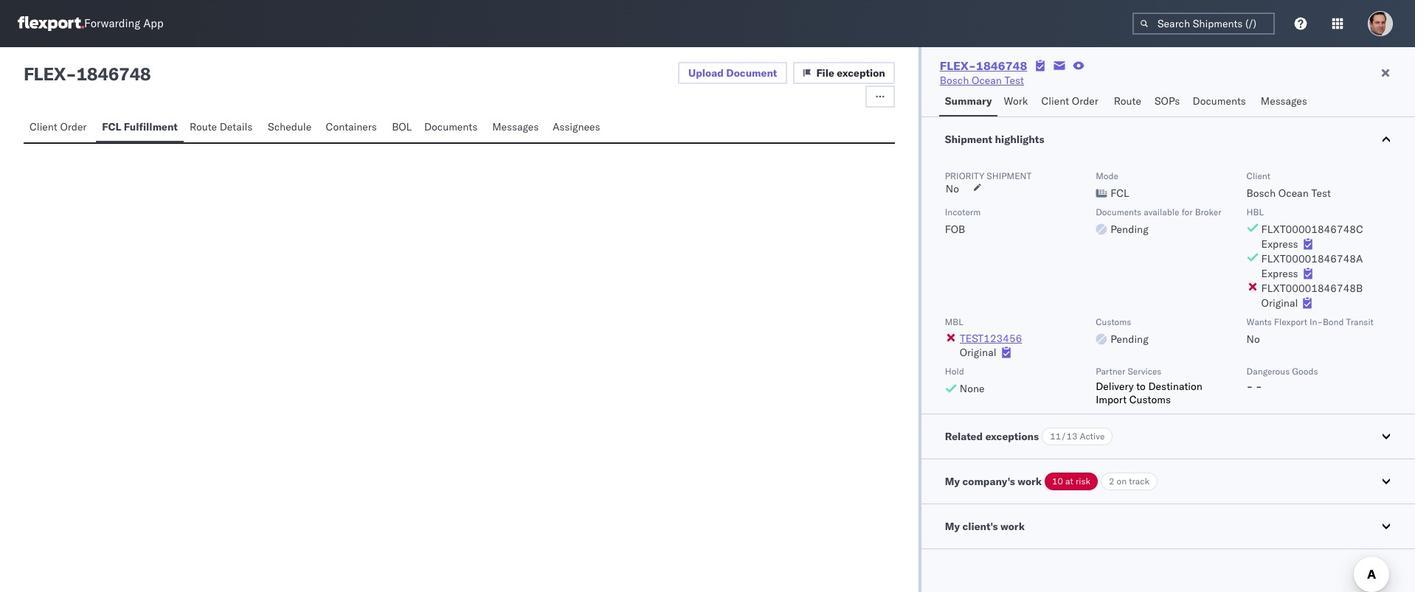 Task type: locate. For each thing, give the bounding box(es) containing it.
1 horizontal spatial messages
[[1261, 94, 1308, 108]]

1 horizontal spatial client order button
[[1036, 88, 1109, 117]]

my inside 'button'
[[945, 520, 960, 534]]

0 vertical spatial work
[[1018, 475, 1042, 489]]

bosch ocean test
[[940, 74, 1025, 87]]

related
[[945, 430, 983, 444]]

bosch up hbl
[[1247, 187, 1276, 200]]

work left 10
[[1018, 475, 1042, 489]]

priority shipment
[[945, 171, 1032, 182]]

0 horizontal spatial order
[[60, 120, 87, 134]]

2 vertical spatial documents
[[1096, 207, 1142, 218]]

0 vertical spatial client order
[[1042, 94, 1099, 108]]

1 express from the top
[[1262, 238, 1299, 251]]

1846748 down the forwarding
[[76, 63, 151, 85]]

fcl for fcl fulfillment
[[102, 120, 121, 134]]

1 horizontal spatial test
[[1312, 187, 1332, 200]]

0 vertical spatial documents
[[1193, 94, 1247, 108]]

assignees button
[[547, 114, 609, 142]]

risk
[[1076, 476, 1091, 487]]

1 vertical spatial original
[[960, 346, 997, 360]]

0 horizontal spatial documents button
[[419, 114, 487, 142]]

work right client's
[[1001, 520, 1025, 534]]

mbl
[[945, 317, 964, 328]]

0 vertical spatial bosch
[[940, 74, 970, 87]]

fcl down mode
[[1111, 187, 1130, 200]]

documents available for broker
[[1096, 207, 1222, 218]]

containers button
[[320, 114, 386, 142]]

wants
[[1247, 317, 1273, 328]]

customs
[[1096, 317, 1132, 328], [1130, 393, 1172, 407]]

messages
[[1261, 94, 1308, 108], [493, 120, 539, 134]]

1 my from the top
[[945, 475, 960, 489]]

1 pending from the top
[[1111, 223, 1149, 236]]

0 vertical spatial ocean
[[972, 74, 1002, 87]]

ocean inside client bosch ocean test incoterm fob
[[1279, 187, 1309, 200]]

order
[[1073, 94, 1099, 108], [60, 120, 87, 134]]

express up the flxt00001846748b
[[1262, 267, 1299, 281]]

1 vertical spatial my
[[945, 520, 960, 534]]

bosch down flex-
[[940, 74, 970, 87]]

client down flex
[[30, 120, 57, 134]]

1 horizontal spatial client
[[1042, 94, 1070, 108]]

dangerous goods - -
[[1247, 366, 1319, 393]]

priority
[[945, 171, 985, 182]]

documents button right bol
[[419, 114, 487, 142]]

documents down mode
[[1096, 207, 1142, 218]]

no down the wants
[[1247, 333, 1261, 346]]

flxt00001846748c
[[1262, 223, 1364, 236]]

1 vertical spatial ocean
[[1279, 187, 1309, 200]]

my client's work
[[945, 520, 1025, 534]]

client order down flex
[[30, 120, 87, 134]]

pending
[[1111, 223, 1149, 236], [1111, 333, 1149, 346]]

flex-
[[940, 58, 977, 73]]

1 horizontal spatial messages button
[[1256, 88, 1316, 117]]

1 horizontal spatial documents
[[1096, 207, 1142, 218]]

client bosch ocean test incoterm fob
[[945, 171, 1332, 236]]

route button
[[1109, 88, 1149, 117]]

no inside wants flexport in-bond transit no
[[1247, 333, 1261, 346]]

2 horizontal spatial client
[[1247, 171, 1271, 182]]

2 on track
[[1109, 476, 1150, 487]]

2 my from the top
[[945, 520, 960, 534]]

route left the sops
[[1115, 94, 1142, 108]]

0 vertical spatial route
[[1115, 94, 1142, 108]]

fcl left fulfillment
[[102, 120, 121, 134]]

1 vertical spatial fcl
[[1111, 187, 1130, 200]]

ocean down flex-1846748 link
[[972, 74, 1002, 87]]

order left the 'route' button
[[1073, 94, 1099, 108]]

test inside client bosch ocean test incoterm fob
[[1312, 187, 1332, 200]]

0 vertical spatial express
[[1262, 238, 1299, 251]]

shipment highlights
[[945, 133, 1045, 146]]

0 horizontal spatial 1846748
[[76, 63, 151, 85]]

1 vertical spatial express
[[1262, 267, 1299, 281]]

1 horizontal spatial -
[[1247, 380, 1254, 393]]

bosch inside client bosch ocean test incoterm fob
[[1247, 187, 1276, 200]]

my left client's
[[945, 520, 960, 534]]

client inside client bosch ocean test incoterm fob
[[1247, 171, 1271, 182]]

fcl
[[102, 120, 121, 134], [1111, 187, 1130, 200]]

file
[[817, 66, 835, 80]]

1846748 up bosch ocean test
[[977, 58, 1028, 73]]

1 vertical spatial documents
[[424, 120, 478, 134]]

1 horizontal spatial original
[[1262, 297, 1299, 310]]

work
[[1004, 94, 1029, 108]]

original down "test123456"
[[960, 346, 997, 360]]

no
[[946, 182, 960, 196], [1247, 333, 1261, 346]]

on
[[1117, 476, 1127, 487]]

client right work "button"
[[1042, 94, 1070, 108]]

0 horizontal spatial -
[[66, 63, 76, 85]]

1 horizontal spatial order
[[1073, 94, 1099, 108]]

flex - 1846748
[[24, 63, 151, 85]]

1 horizontal spatial no
[[1247, 333, 1261, 346]]

1 horizontal spatial ocean
[[1279, 187, 1309, 200]]

0 vertical spatial test
[[1005, 74, 1025, 87]]

0 horizontal spatial bosch
[[940, 74, 970, 87]]

1 vertical spatial order
[[60, 120, 87, 134]]

10
[[1053, 476, 1064, 487]]

order down flex - 1846748
[[60, 120, 87, 134]]

client order button
[[1036, 88, 1109, 117], [24, 114, 96, 142]]

file exception button
[[794, 62, 895, 84], [794, 62, 895, 84]]

documents
[[1193, 94, 1247, 108], [424, 120, 478, 134], [1096, 207, 1142, 218]]

client order button down flex
[[24, 114, 96, 142]]

1 horizontal spatial bosch
[[1247, 187, 1276, 200]]

0 horizontal spatial messages
[[493, 120, 539, 134]]

1 vertical spatial bosch
[[1247, 187, 1276, 200]]

order for the rightmost client order button
[[1073, 94, 1099, 108]]

bond
[[1324, 317, 1345, 328]]

0 vertical spatial original
[[1262, 297, 1299, 310]]

route for route details
[[190, 120, 217, 134]]

1 vertical spatial route
[[190, 120, 217, 134]]

fcl for fcl
[[1111, 187, 1130, 200]]

customs up partner
[[1096, 317, 1132, 328]]

0 vertical spatial no
[[946, 182, 960, 196]]

ocean up 'flxt00001846748c'
[[1279, 187, 1309, 200]]

flex-1846748
[[940, 58, 1028, 73]]

customs down services
[[1130, 393, 1172, 407]]

0 horizontal spatial client order
[[30, 120, 87, 134]]

client order right work "button"
[[1042, 94, 1099, 108]]

1 vertical spatial pending
[[1111, 333, 1149, 346]]

upload document button
[[678, 62, 788, 84]]

ocean
[[972, 74, 1002, 87], [1279, 187, 1309, 200]]

test up work
[[1005, 74, 1025, 87]]

client order button right work
[[1036, 88, 1109, 117]]

0 vertical spatial my
[[945, 475, 960, 489]]

company's
[[963, 475, 1016, 489]]

exception
[[837, 66, 886, 80]]

2 pending from the top
[[1111, 333, 1149, 346]]

documents right bol button
[[424, 120, 478, 134]]

bol button
[[386, 114, 419, 142]]

documents button right the sops
[[1187, 88, 1256, 117]]

client order
[[1042, 94, 1099, 108], [30, 120, 87, 134]]

1 vertical spatial customs
[[1130, 393, 1172, 407]]

pending down documents available for broker
[[1111, 223, 1149, 236]]

pending up services
[[1111, 333, 1149, 346]]

0 horizontal spatial original
[[960, 346, 997, 360]]

active
[[1080, 431, 1105, 442]]

fcl inside button
[[102, 120, 121, 134]]

flxt00001846748b
[[1262, 282, 1364, 295]]

work inside 'button'
[[1001, 520, 1025, 534]]

hbl
[[1247, 207, 1265, 218]]

1 horizontal spatial client order
[[1042, 94, 1099, 108]]

test
[[1005, 74, 1025, 87], [1312, 187, 1332, 200]]

original up flexport
[[1262, 297, 1299, 310]]

documents right "sops" button at the right
[[1193, 94, 1247, 108]]

0 vertical spatial messages
[[1261, 94, 1308, 108]]

work for my client's work
[[1001, 520, 1025, 534]]

for
[[1182, 207, 1193, 218]]

0 vertical spatial fcl
[[102, 120, 121, 134]]

route left details
[[190, 120, 217, 134]]

2 express from the top
[[1262, 267, 1299, 281]]

assignees
[[553, 120, 601, 134]]

1 vertical spatial client
[[30, 120, 57, 134]]

2 horizontal spatial documents
[[1193, 94, 1247, 108]]

0 horizontal spatial ocean
[[972, 74, 1002, 87]]

client
[[1042, 94, 1070, 108], [30, 120, 57, 134], [1247, 171, 1271, 182]]

express up flxt00001846748a on the top right of the page
[[1262, 238, 1299, 251]]

0 horizontal spatial test
[[1005, 74, 1025, 87]]

0 horizontal spatial no
[[946, 182, 960, 196]]

flex-1846748 link
[[940, 58, 1028, 73]]

0 vertical spatial order
[[1073, 94, 1099, 108]]

0 horizontal spatial fcl
[[102, 120, 121, 134]]

exceptions
[[986, 430, 1040, 444]]

route for route
[[1115, 94, 1142, 108]]

wants flexport in-bond transit no
[[1247, 317, 1374, 346]]

2 vertical spatial client
[[1247, 171, 1271, 182]]

1 vertical spatial no
[[1247, 333, 1261, 346]]

delivery
[[1096, 380, 1134, 393]]

none
[[960, 382, 985, 396]]

pending for customs
[[1111, 333, 1149, 346]]

broker
[[1196, 207, 1222, 218]]

my left company's
[[945, 475, 960, 489]]

summary button
[[940, 88, 998, 117]]

forwarding app link
[[18, 16, 164, 31]]

0 horizontal spatial route
[[190, 120, 217, 134]]

my
[[945, 475, 960, 489], [945, 520, 960, 534]]

1 horizontal spatial route
[[1115, 94, 1142, 108]]

shipment
[[945, 133, 993, 146]]

client up hbl
[[1247, 171, 1271, 182]]

messages button
[[1256, 88, 1316, 117], [487, 114, 547, 142]]

1 vertical spatial test
[[1312, 187, 1332, 200]]

0 vertical spatial customs
[[1096, 317, 1132, 328]]

1 vertical spatial client order
[[30, 120, 87, 134]]

1846748
[[977, 58, 1028, 73], [76, 63, 151, 85]]

1 horizontal spatial fcl
[[1111, 187, 1130, 200]]

bosch
[[940, 74, 970, 87], [1247, 187, 1276, 200]]

shipment highlights button
[[922, 117, 1416, 162]]

2
[[1109, 476, 1115, 487]]

11/13 active
[[1051, 431, 1105, 442]]

1 vertical spatial work
[[1001, 520, 1025, 534]]

0 vertical spatial pending
[[1111, 223, 1149, 236]]

test up 'flxt00001846748c'
[[1312, 187, 1332, 200]]

no down priority at the right top of the page
[[946, 182, 960, 196]]



Task type: vqa. For each thing, say whether or not it's contained in the screenshot.
Loaded
no



Task type: describe. For each thing, give the bounding box(es) containing it.
2 horizontal spatial -
[[1256, 380, 1263, 393]]

bol
[[392, 120, 412, 134]]

incoterm
[[945, 207, 981, 218]]

details
[[220, 120, 253, 134]]

app
[[143, 17, 164, 31]]

schedule button
[[262, 114, 320, 142]]

containers
[[326, 120, 377, 134]]

route details
[[190, 120, 253, 134]]

my for my client's work
[[945, 520, 960, 534]]

to
[[1137, 380, 1146, 393]]

schedule
[[268, 120, 312, 134]]

flexport
[[1275, 317, 1308, 328]]

my company's work
[[945, 475, 1042, 489]]

flexport. image
[[18, 16, 84, 31]]

hold
[[945, 366, 965, 377]]

client's
[[963, 520, 999, 534]]

summary
[[945, 94, 993, 108]]

mode
[[1096, 171, 1119, 182]]

10 at risk
[[1053, 476, 1091, 487]]

forwarding app
[[84, 17, 164, 31]]

sops button
[[1149, 88, 1187, 117]]

forwarding
[[84, 17, 140, 31]]

in-
[[1310, 317, 1324, 328]]

0 horizontal spatial documents
[[424, 120, 478, 134]]

shipment
[[987, 171, 1032, 182]]

upload document
[[689, 66, 778, 80]]

at
[[1066, 476, 1074, 487]]

my client's work button
[[922, 505, 1416, 549]]

upload
[[689, 66, 724, 80]]

11/13
[[1051, 431, 1078, 442]]

partner services delivery to destination import customs
[[1096, 366, 1203, 407]]

fcl fulfillment button
[[96, 114, 184, 142]]

work for my company's work
[[1018, 475, 1042, 489]]

test123456
[[960, 332, 1023, 345]]

highlights
[[995, 133, 1045, 146]]

customs inside partner services delivery to destination import customs
[[1130, 393, 1172, 407]]

fulfillment
[[124, 120, 178, 134]]

my for my company's work
[[945, 475, 960, 489]]

order for the leftmost client order button
[[60, 120, 87, 134]]

document
[[727, 66, 778, 80]]

1 horizontal spatial 1846748
[[977, 58, 1028, 73]]

goods
[[1293, 366, 1319, 377]]

express for flxt00001846748c
[[1262, 238, 1299, 251]]

0 horizontal spatial client order button
[[24, 114, 96, 142]]

Search Shipments (/) text field
[[1133, 13, 1276, 35]]

flxt00001846748a
[[1262, 252, 1364, 266]]

test inside bosch ocean test link
[[1005, 74, 1025, 87]]

partner
[[1096, 366, 1126, 377]]

test123456 button
[[960, 332, 1023, 345]]

track
[[1130, 476, 1150, 487]]

sops
[[1155, 94, 1181, 108]]

bosch ocean test link
[[940, 73, 1025, 88]]

1 horizontal spatial documents button
[[1187, 88, 1256, 117]]

dangerous
[[1247, 366, 1291, 377]]

fcl fulfillment
[[102, 120, 178, 134]]

0 horizontal spatial messages button
[[487, 114, 547, 142]]

destination
[[1149, 380, 1203, 393]]

0 vertical spatial client
[[1042, 94, 1070, 108]]

fob
[[945, 223, 966, 236]]

route details button
[[184, 114, 262, 142]]

1 vertical spatial messages
[[493, 120, 539, 134]]

import
[[1096, 393, 1127, 407]]

transit
[[1347, 317, 1374, 328]]

related exceptions
[[945, 430, 1040, 444]]

file exception
[[817, 66, 886, 80]]

pending for documents available for broker
[[1111, 223, 1149, 236]]

flex
[[24, 63, 66, 85]]

work button
[[998, 88, 1036, 117]]

services
[[1128, 366, 1162, 377]]

available
[[1144, 207, 1180, 218]]

express for flxt00001846748a
[[1262, 267, 1299, 281]]

0 horizontal spatial client
[[30, 120, 57, 134]]



